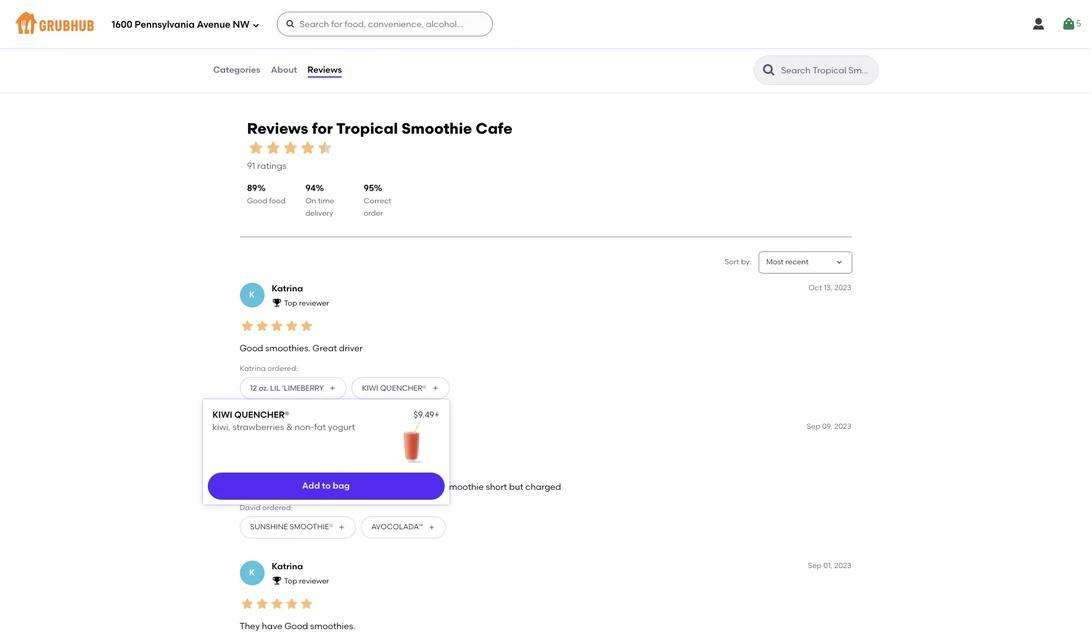 Task type: describe. For each thing, give the bounding box(es) containing it.
katrina ordered:
[[240, 365, 298, 373]]

sort
[[725, 258, 740, 267]]

non-
[[295, 423, 314, 433]]

david for david
[[272, 423, 297, 433]]

great
[[313, 343, 337, 354]]

12
[[250, 384, 257, 393]]

ordered: for smoothies.
[[268, 365, 298, 373]]

89 good food
[[247, 183, 286, 205]]

katrina for have
[[272, 562, 303, 572]]

min for roti mediterranean bowls, salads & pitas
[[475, 42, 488, 50]]

20–35 for $1.99
[[671, 42, 693, 50]]

about
[[271, 65, 297, 75]]

reviews
[[290, 439, 317, 447]]

2023 for did not receive correct number of smoothies   one smoothie short but charged
[[835, 423, 852, 431]]

12 oz. lil 'limeberry button
[[240, 378, 347, 400]]

kiwi, strawberries & non-fat yogurt
[[213, 423, 355, 433]]

d
[[249, 429, 255, 439]]

sunshine smoothie® button
[[240, 517, 356, 539]]

95
[[364, 183, 374, 194]]

wawa link
[[230, 9, 420, 23]]

30–40 min $2.99 delivery
[[451, 42, 499, 61]]

01,
[[824, 562, 833, 571]]

lil
[[270, 384, 281, 393]]

most
[[767, 258, 784, 267]]

20–35 min $1.99 delivery
[[671, 42, 718, 61]]

roti
[[451, 10, 470, 22]]

k for they
[[249, 568, 255, 579]]

david for david ordered:
[[240, 504, 261, 512]]

reviewer for great
[[299, 300, 329, 308]]

about button
[[270, 48, 298, 93]]

ratings right enough
[[836, 42, 861, 50]]

but
[[509, 483, 523, 493]]

svg image
[[252, 21, 260, 29]]

7 ratings
[[605, 55, 641, 66]]

91 ratings
[[247, 161, 286, 172]]

plus icon image for 12 oz. lil 'limeberry
[[329, 385, 336, 393]]

ordered: for not
[[262, 504, 293, 512]]

add to bag
[[302, 481, 350, 492]]

sunshine smoothie®
[[250, 523, 333, 532]]

3
[[284, 439, 288, 447]]

driver
[[339, 343, 363, 354]]

12 oz. lil 'limeberry
[[250, 384, 324, 393]]

salads
[[581, 10, 614, 22]]

katrina for smoothies.
[[272, 284, 303, 294]]

plus icon image for kiwi quencher®
[[432, 385, 439, 393]]

1 vertical spatial smoothies.
[[310, 622, 355, 632]]

main navigation navigation
[[0, 0, 1091, 48]]

89
[[247, 183, 257, 194]]

ratings for 91 ratings
[[257, 161, 286, 172]]

1 vertical spatial &
[[286, 423, 293, 433]]

by:
[[741, 258, 752, 267]]

kiwi quencher® inside button
[[362, 384, 427, 393]]

caret down icon image
[[834, 258, 844, 268]]

$0.99
[[230, 53, 249, 61]]

delivery for 20–35 min $0.99 delivery
[[251, 53, 279, 61]]

ratings for 7 ratings
[[611, 55, 641, 66]]

one
[[427, 483, 443, 493]]

healthy
[[468, 26, 496, 35]]

receive
[[272, 483, 302, 493]]

249 ratings
[[374, 55, 420, 66]]

30–40
[[451, 42, 473, 50]]

$9.49
[[414, 410, 434, 421]]

short
[[486, 483, 507, 493]]

not
[[792, 42, 805, 50]]

20–35 for $0.99
[[230, 42, 252, 50]]

smoothie
[[445, 483, 484, 493]]

avocolada™ button
[[361, 517, 446, 539]]

kiwi,
[[213, 423, 230, 433]]

1 horizontal spatial svg image
[[1031, 17, 1046, 31]]

smoothie
[[402, 120, 472, 138]]

kiwi quencher® image
[[383, 422, 440, 465]]

correct
[[364, 197, 392, 205]]

94 on time delivery
[[306, 183, 334, 218]]

k for good
[[249, 290, 255, 300]]

strawberries
[[233, 423, 284, 433]]

5
[[1076, 18, 1082, 29]]

top reviewer for great
[[284, 300, 329, 308]]

1600
[[112, 19, 132, 30]]

0 horizontal spatial kiwi quencher®
[[213, 410, 289, 421]]

kiwi quencher® button
[[352, 378, 450, 400]]

to
[[322, 481, 331, 492]]

they have good smoothies.
[[240, 622, 355, 632]]

top reviewer for good
[[284, 578, 329, 586]]

enough
[[807, 42, 834, 50]]

reviews for tropical smoothie cafe
[[247, 120, 513, 138]]

smoothies
[[382, 483, 425, 493]]

5 button
[[1062, 13, 1082, 35]]

roti mediterranean bowls, salads & pitas
[[451, 10, 651, 22]]

add to bag button
[[208, 473, 445, 501]]

top for smoothies.
[[284, 300, 297, 308]]



Task type: vqa. For each thing, say whether or not it's contained in the screenshot.
text field
no



Task type: locate. For each thing, give the bounding box(es) containing it.
svg image inside 5 button
[[1062, 17, 1076, 31]]

quencher® inside button
[[380, 384, 427, 393]]

trophy icon image for smoothies.
[[272, 298, 282, 308]]

ratings
[[836, 42, 861, 50], [391, 55, 420, 66], [611, 55, 641, 66], [257, 161, 286, 172]]

quencher®
[[380, 384, 427, 393], [234, 410, 289, 421]]

fat
[[314, 423, 326, 433]]

plus icon image for avocolada™
[[428, 524, 435, 532]]

star icon image
[[371, 41, 381, 51], [381, 41, 390, 51], [390, 41, 400, 51], [400, 41, 410, 51], [410, 41, 420, 51], [591, 41, 601, 51], [601, 41, 611, 51], [611, 41, 621, 51], [621, 41, 631, 51], [621, 41, 631, 51], [631, 41, 641, 51], [247, 139, 264, 157], [264, 139, 282, 157], [282, 139, 299, 157], [299, 139, 316, 157], [316, 139, 333, 157], [316, 139, 333, 157], [240, 319, 255, 334], [255, 319, 269, 334], [269, 319, 284, 334], [284, 319, 299, 334], [299, 319, 314, 334], [272, 437, 282, 447], [240, 458, 255, 473], [255, 458, 269, 473], [269, 458, 284, 473], [284, 458, 299, 473], [299, 458, 314, 473], [240, 597, 255, 612], [255, 597, 269, 612], [269, 597, 284, 612], [284, 597, 299, 612], [299, 597, 314, 612]]

for
[[312, 120, 333, 138]]

1 horizontal spatial min
[[475, 42, 488, 50]]

tooltip
[[203, 392, 450, 506]]

plus icon image for sunshine smoothie®
[[338, 524, 346, 532]]

kiwi inside button
[[362, 384, 378, 393]]

20–35
[[230, 42, 252, 50], [671, 42, 693, 50]]

good up katrina ordered:
[[240, 343, 263, 354]]

1 k from the top
[[249, 290, 255, 300]]

nw
[[233, 19, 250, 30]]

wawa
[[230, 10, 261, 22]]

delivery inside 20–35 min $1.99 delivery
[[690, 53, 718, 61]]

1 horizontal spatial kiwi
[[362, 384, 378, 393]]

bowls,
[[548, 10, 579, 22]]

1600 pennsylvania avenue nw
[[112, 19, 250, 30]]

good right have
[[285, 622, 308, 632]]

correct
[[304, 483, 335, 493]]

1 vertical spatial sep
[[808, 562, 822, 571]]

sep 09, 2023
[[807, 423, 852, 431]]

3 min from the left
[[695, 42, 708, 50]]

20–35 inside 20–35 min $1.99 delivery
[[671, 42, 693, 50]]

categories
[[213, 65, 260, 75]]

1 min from the left
[[254, 42, 267, 50]]

plus icon image right 'limeberry
[[329, 385, 336, 393]]

sort by:
[[725, 258, 752, 267]]

1 20–35 from the left
[[230, 42, 252, 50]]

1 vertical spatial 2023
[[835, 423, 852, 431]]

2023 right 13,
[[835, 284, 852, 292]]

kiwi quencher® up strawberries
[[213, 410, 289, 421]]

1 vertical spatial david
[[240, 504, 261, 512]]

good inside 89 good food
[[247, 197, 267, 205]]

plus icon image up +
[[432, 385, 439, 393]]

1 vertical spatial reviewer
[[299, 578, 329, 586]]

2023 for good smoothies. great driver
[[835, 284, 852, 292]]

2 k from the top
[[249, 568, 255, 579]]

Search Tropical Smoothie Cafe  search field
[[780, 65, 875, 77]]

0 vertical spatial quencher®
[[380, 384, 427, 393]]

reviews
[[308, 65, 342, 75], [247, 120, 308, 138]]

delivery
[[251, 53, 279, 61], [471, 53, 499, 61], [690, 53, 718, 61], [306, 209, 333, 218]]

avocolada™
[[371, 523, 423, 532]]

delivery up about
[[251, 53, 279, 61]]

1 trophy icon image from the top
[[272, 298, 282, 308]]

0 horizontal spatial &
[[286, 423, 293, 433]]

katrina up 12 on the left
[[240, 365, 266, 373]]

quencher® up strawberries
[[234, 410, 289, 421]]

sep 01, 2023
[[808, 562, 852, 571]]

sep for did not receive correct number of smoothies   one smoothie short but charged
[[807, 423, 821, 431]]

Sort by: field
[[767, 258, 809, 268]]

1 reviewer from the top
[[299, 300, 329, 308]]

delivery for 20–35 min $1.99 delivery
[[690, 53, 718, 61]]

roti mediterranean bowls, salads & pitas link
[[451, 9, 651, 23]]

yogurt
[[328, 423, 355, 433]]

sep left 09,
[[807, 423, 821, 431]]

0 horizontal spatial kiwi
[[213, 410, 232, 421]]

number
[[337, 483, 370, 493]]

reviews up 91 ratings
[[247, 120, 308, 138]]

search icon image
[[762, 63, 776, 78]]

2 horizontal spatial min
[[695, 42, 708, 50]]

top reviewer up they have good smoothies.
[[284, 578, 329, 586]]

david up 3
[[272, 423, 297, 433]]

good smoothies. great driver
[[240, 343, 363, 354]]

1 vertical spatial kiwi quencher®
[[213, 410, 289, 421]]

katrina down sunshine smoothie®
[[272, 562, 303, 572]]

0 horizontal spatial 20–35
[[230, 42, 252, 50]]

on
[[306, 197, 316, 205]]

good down 89
[[247, 197, 267, 205]]

2 reviewer from the top
[[299, 578, 329, 586]]

delivery inside 94 on time delivery
[[306, 209, 333, 218]]

$1.99
[[671, 53, 688, 61]]

pitas
[[627, 10, 651, 22]]

1 top reviewer from the top
[[284, 300, 329, 308]]

1 horizontal spatial kiwi quencher®
[[362, 384, 427, 393]]

1 horizontal spatial david
[[272, 423, 297, 433]]

2 min from the left
[[475, 42, 488, 50]]

09,
[[822, 423, 833, 431]]

ordered: up 12 oz. lil 'limeberry
[[268, 365, 298, 373]]

+
[[434, 410, 440, 421]]

1 vertical spatial ordered:
[[262, 504, 293, 512]]

1 vertical spatial reviews
[[247, 120, 308, 138]]

delivery right $2.99
[[471, 53, 499, 61]]

1 vertical spatial top reviewer
[[284, 578, 329, 586]]

reviews for reviews for tropical smoothie cafe
[[247, 120, 308, 138]]

oct
[[809, 284, 822, 292]]

min for wawa
[[254, 42, 267, 50]]

mediterranean
[[473, 10, 545, 22]]

1 2023 from the top
[[835, 284, 852, 292]]

1 horizontal spatial &
[[617, 10, 624, 22]]

0 vertical spatial trophy icon image
[[272, 298, 282, 308]]

trophy icon image for have
[[272, 576, 282, 586]]

1 horizontal spatial quencher®
[[380, 384, 427, 393]]

quencher® inside tooltip
[[234, 410, 289, 421]]

ordered:
[[268, 365, 298, 373], [262, 504, 293, 512]]

svg image
[[1031, 17, 1046, 31], [1062, 17, 1076, 31], [285, 19, 295, 29]]

most recent
[[767, 258, 809, 267]]

2 20–35 from the left
[[671, 42, 693, 50]]

plus icon image
[[329, 385, 336, 393], [432, 385, 439, 393], [338, 524, 346, 532], [428, 524, 435, 532]]

ratings for 249 ratings
[[391, 55, 420, 66]]

Search for food, convenience, alcohol... search field
[[277, 12, 493, 36]]

kiwi inside tooltip
[[213, 410, 232, 421]]

kiwi down driver
[[362, 384, 378, 393]]

oz.
[[259, 384, 269, 393]]

add
[[302, 481, 320, 492]]

7
[[605, 55, 609, 66]]

0 vertical spatial good
[[247, 197, 267, 205]]

94
[[306, 183, 316, 194]]

& left 'non-'
[[286, 423, 293, 433]]

0 vertical spatial smoothies.
[[265, 343, 310, 354]]

1 vertical spatial k
[[249, 568, 255, 579]]

reviewer up great
[[299, 300, 329, 308]]

not
[[256, 483, 270, 493]]

2 top from the top
[[284, 578, 297, 586]]

0 vertical spatial 2023
[[835, 284, 852, 292]]

0 vertical spatial k
[[249, 290, 255, 300]]

2 top reviewer from the top
[[284, 578, 329, 586]]

top reviewer up good smoothies. great driver
[[284, 300, 329, 308]]

delivery for 30–40 min $2.99 delivery
[[471, 53, 499, 61]]

time
[[318, 197, 334, 205]]

kiwi quencher® up the $9.49
[[362, 384, 427, 393]]

3 2023 from the top
[[835, 562, 852, 571]]

plus icon image inside avocolada™ button
[[428, 524, 435, 532]]

delivery down time
[[306, 209, 333, 218]]

2023 for they have good smoothies.
[[835, 562, 852, 571]]

not enough ratings
[[792, 42, 861, 50]]

recent
[[786, 258, 809, 267]]

delivery inside 20–35 min $0.99 delivery
[[251, 53, 279, 61]]

sunshine
[[250, 523, 288, 532]]

tooltip containing kiwi quencher®
[[203, 392, 450, 506]]

charged
[[526, 483, 561, 493]]

0 vertical spatial top reviewer
[[284, 300, 329, 308]]

1 vertical spatial top
[[284, 578, 297, 586]]

trophy icon image up good smoothies. great driver
[[272, 298, 282, 308]]

1 vertical spatial trophy icon image
[[272, 576, 282, 586]]

0 vertical spatial &
[[617, 10, 624, 22]]

top up they have good smoothies.
[[284, 578, 297, 586]]

0 horizontal spatial svg image
[[285, 19, 295, 29]]

1 horizontal spatial 20–35
[[671, 42, 693, 50]]

cafe
[[476, 120, 513, 138]]

& left pitas
[[617, 10, 624, 22]]

smoothie®
[[290, 523, 333, 532]]

20–35 inside 20–35 min $0.99 delivery
[[230, 42, 252, 50]]

tropical
[[336, 120, 398, 138]]

delivery inside 30–40 min $2.99 delivery
[[471, 53, 499, 61]]

katrina
[[272, 284, 303, 294], [240, 365, 266, 373], [272, 562, 303, 572]]

0 horizontal spatial quencher®
[[234, 410, 289, 421]]

pennsylvania
[[135, 19, 195, 30]]

2 vertical spatial katrina
[[272, 562, 303, 572]]

subscription pass image
[[451, 26, 463, 36]]

katrina up good smoothies. great driver
[[272, 284, 303, 294]]

2 trophy icon image from the top
[[272, 576, 282, 586]]

2023 right 09,
[[835, 423, 852, 431]]

smoothies. up katrina ordered:
[[265, 343, 310, 354]]

smoothies. right have
[[310, 622, 355, 632]]

ratings right 91
[[257, 161, 286, 172]]

min inside 20–35 min $1.99 delivery
[[695, 42, 708, 50]]

trophy icon image
[[272, 298, 282, 308], [272, 576, 282, 586]]

'limeberry
[[282, 384, 324, 393]]

1 vertical spatial kiwi
[[213, 410, 232, 421]]

reviews for reviews
[[308, 65, 342, 75]]

20–35 up "$0.99"
[[230, 42, 252, 50]]

kiwi up "kiwi,"
[[213, 410, 232, 421]]

delivery for 94 on time delivery
[[306, 209, 333, 218]]

categories button
[[213, 48, 261, 93]]

0 horizontal spatial david
[[240, 504, 261, 512]]

0 horizontal spatial min
[[254, 42, 267, 50]]

order
[[364, 209, 383, 218]]

kiwi quencher®
[[362, 384, 427, 393], [213, 410, 289, 421]]

0 vertical spatial kiwi quencher®
[[362, 384, 427, 393]]

2023 right 01,
[[835, 562, 852, 571]]

top up good smoothies. great driver
[[284, 300, 297, 308]]

2 2023 from the top
[[835, 423, 852, 431]]

1 top from the top
[[284, 300, 297, 308]]

they
[[240, 622, 260, 632]]

plus icon image inside 12 oz. lil 'limeberry "button"
[[329, 385, 336, 393]]

david ordered:
[[240, 504, 293, 512]]

top for have
[[284, 578, 297, 586]]

ratings right 7
[[611, 55, 641, 66]]

0 vertical spatial sep
[[807, 423, 821, 431]]

0 vertical spatial ordered:
[[268, 365, 298, 373]]

trophy icon image up have
[[272, 576, 282, 586]]

top reviewer
[[284, 300, 329, 308], [284, 578, 329, 586]]

2 vertical spatial good
[[285, 622, 308, 632]]

of
[[372, 483, 380, 493]]

quencher® up the $9.49
[[380, 384, 427, 393]]

did not receive correct number of smoothies   one smoothie short but charged
[[240, 483, 561, 493]]

sep for they have good smoothies.
[[808, 562, 822, 571]]

0 vertical spatial kiwi
[[362, 384, 378, 393]]

david down did
[[240, 504, 261, 512]]

bagels
[[248, 26, 272, 35]]

delivery right $1.99
[[690, 53, 718, 61]]

0 vertical spatial katrina
[[272, 284, 303, 294]]

1 vertical spatial quencher®
[[234, 410, 289, 421]]

1 vertical spatial good
[[240, 343, 263, 354]]

reviews right about
[[308, 65, 342, 75]]

1 vertical spatial katrina
[[240, 365, 266, 373]]

reviewer
[[299, 300, 329, 308], [299, 578, 329, 586]]

$9.49 +
[[414, 410, 440, 421]]

plus icon image right avocolada™
[[428, 524, 435, 532]]

91
[[247, 161, 255, 172]]

sep
[[807, 423, 821, 431], [808, 562, 822, 571]]

sep left 01,
[[808, 562, 822, 571]]

min
[[254, 42, 267, 50], [475, 42, 488, 50], [695, 42, 708, 50]]

reviewer up they have good smoothies.
[[299, 578, 329, 586]]

plus icon image right the smoothie®
[[338, 524, 346, 532]]

0 vertical spatial david
[[272, 423, 297, 433]]

ordered: up sunshine in the bottom left of the page
[[262, 504, 293, 512]]

0 vertical spatial reviewer
[[299, 300, 329, 308]]

reviews inside button
[[308, 65, 342, 75]]

avenue
[[197, 19, 231, 30]]

3 reviews
[[284, 439, 317, 447]]

subscription pass image
[[230, 26, 243, 36]]

2 horizontal spatial svg image
[[1062, 17, 1076, 31]]

oct 13, 2023
[[809, 284, 852, 292]]

min inside 30–40 min $2.99 delivery
[[475, 42, 488, 50]]

did
[[240, 483, 254, 493]]

ratings right the 249
[[391, 55, 420, 66]]

plus icon image inside kiwi quencher® button
[[432, 385, 439, 393]]

2 vertical spatial 2023
[[835, 562, 852, 571]]

plus icon image inside the sunshine smoothie® button
[[338, 524, 346, 532]]

0 vertical spatial top
[[284, 300, 297, 308]]

&
[[617, 10, 624, 22], [286, 423, 293, 433]]

95 correct order
[[364, 183, 392, 218]]

20–35 up $1.99
[[671, 42, 693, 50]]

reviewer for good
[[299, 578, 329, 586]]

0 vertical spatial reviews
[[308, 65, 342, 75]]

min inside 20–35 min $0.99 delivery
[[254, 42, 267, 50]]



